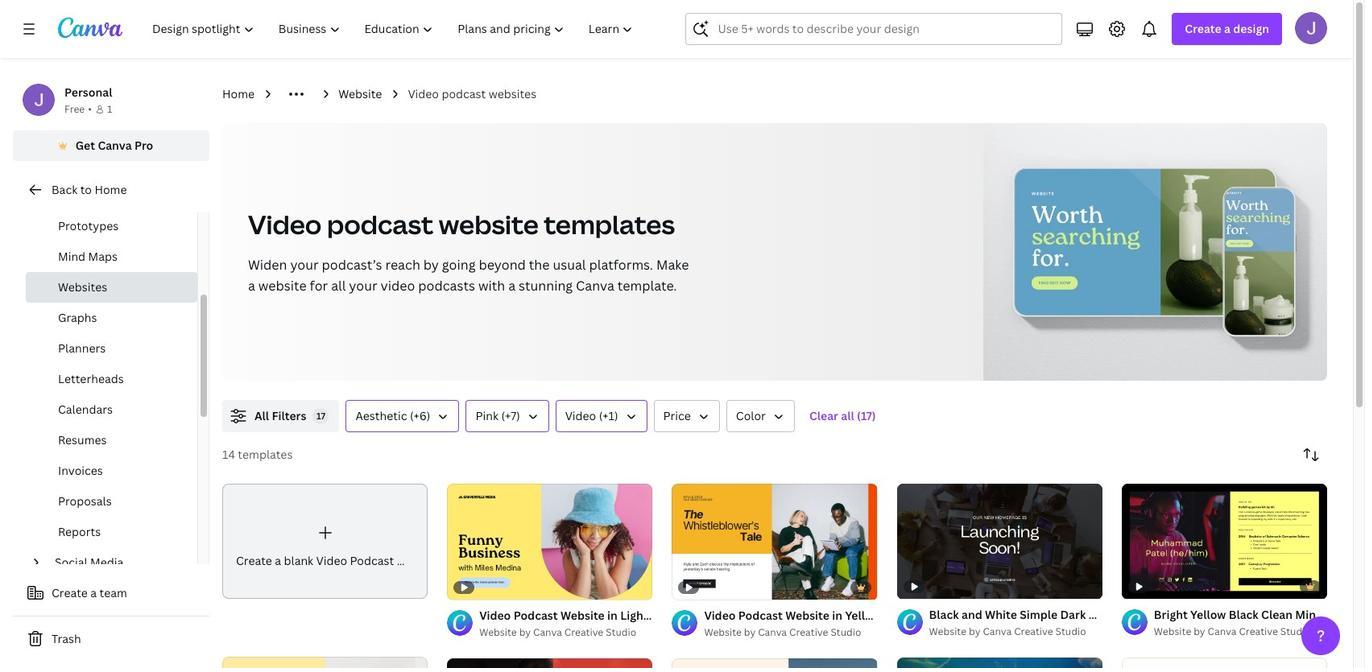 Task type: describe. For each thing, give the bounding box(es) containing it.
prototypes link
[[26, 211, 197, 242]]

14
[[222, 447, 235, 463]]

websites
[[58, 280, 107, 295]]

3 studio from the left
[[606, 626, 637, 639]]

2 studio from the left
[[1281, 625, 1312, 639]]

14 templates
[[222, 447, 293, 463]]

get
[[75, 138, 95, 153]]

video podcast website templates
[[248, 207, 675, 242]]

create a design
[[1186, 21, 1270, 36]]

canva inside black and white simple dark marketing site launch website website by canva creative studio
[[983, 625, 1012, 639]]

social media
[[55, 555, 124, 570]]

usual
[[553, 256, 586, 274]]

color button
[[727, 400, 795, 433]]

black and white simple dark marketing site launch website link
[[930, 607, 1258, 625]]

prototypes
[[58, 218, 119, 234]]

planners link
[[26, 334, 197, 364]]

create a team button
[[13, 578, 209, 610]]

video (+1)
[[565, 409, 618, 424]]

price button
[[654, 400, 720, 433]]

trash
[[52, 632, 81, 647]]

all filters
[[255, 409, 307, 424]]

17
[[317, 410, 325, 422]]

media
[[90, 555, 124, 570]]

create a blank video podcast website
[[236, 553, 441, 569]]

clear
[[810, 409, 839, 424]]

website inside widen your podcast's reach by going beyond the usual platforms. make a website for all your video podcasts with a stunning canva template.
[[259, 277, 307, 295]]

simple
[[1020, 608, 1058, 623]]

create a blank video podcast website link
[[222, 484, 441, 600]]

video for video (+1)
[[565, 409, 596, 424]]

to
[[80, 182, 92, 197]]

create for create a design
[[1186, 21, 1222, 36]]

get canva pro button
[[13, 131, 209, 161]]

1 vertical spatial home
[[95, 182, 127, 197]]

mind maps
[[58, 249, 118, 264]]

by inside black and white simple dark marketing site launch website website by canva creative studio
[[969, 625, 981, 639]]

(+1)
[[599, 409, 618, 424]]

trash link
[[13, 624, 209, 656]]

creative inside black and white simple dark marketing site launch website website by canva creative studio
[[1015, 625, 1054, 639]]

back
[[52, 182, 78, 197]]

black and white simple dark marketing site launch website website by canva creative studio
[[930, 608, 1258, 639]]

all inside widen your podcast's reach by going beyond the usual platforms. make a website for all your video podcasts with a stunning canva template.
[[331, 277, 346, 295]]

2 creative from the left
[[1240, 625, 1279, 639]]

for
[[310, 277, 328, 295]]

filters
[[272, 409, 307, 424]]

create a blank video podcast website element
[[222, 484, 441, 600]]

platforms.
[[589, 256, 654, 274]]

video for video podcast websites
[[408, 86, 439, 102]]

get canva pro
[[75, 138, 153, 153]]

and
[[962, 608, 983, 623]]

17 filter options selected element
[[313, 409, 329, 425]]

•
[[88, 102, 92, 116]]

1 horizontal spatial website
[[439, 207, 539, 242]]

create a team
[[52, 586, 127, 601]]

graphs link
[[26, 303, 197, 334]]

studio inside black and white simple dark marketing site launch website website by canva creative studio
[[1056, 625, 1087, 639]]

a right 'with'
[[509, 277, 516, 295]]

video
[[381, 277, 415, 295]]

0 vertical spatial your
[[290, 256, 319, 274]]

template.
[[618, 277, 677, 295]]

make
[[657, 256, 689, 274]]

black
[[930, 608, 959, 623]]

marketing
[[1089, 608, 1144, 623]]

pink (+7)
[[476, 409, 520, 424]]

widen
[[248, 256, 287, 274]]

the
[[529, 256, 550, 274]]

websites
[[489, 86, 537, 102]]

reach
[[386, 256, 420, 274]]

aesthetic (+6) button
[[346, 400, 460, 433]]

all inside clear all (17) button
[[841, 409, 855, 424]]

create for create a blank video podcast website
[[236, 553, 272, 569]]

proposals link
[[26, 487, 197, 517]]

invoices
[[58, 463, 103, 479]]

graphs
[[58, 310, 97, 326]]

4 creative from the left
[[790, 626, 829, 639]]

social
[[55, 555, 88, 570]]

1 horizontal spatial home
[[222, 86, 255, 102]]

going
[[442, 256, 476, 274]]

podcast
[[350, 553, 394, 569]]

clear all (17)
[[810, 409, 876, 424]]

proposals
[[58, 494, 112, 509]]

video for video podcast website templates
[[248, 207, 322, 242]]

3 website by canva creative studio link from the left
[[480, 625, 653, 641]]

podcast for website
[[327, 207, 434, 242]]

(17)
[[857, 409, 876, 424]]

all
[[255, 409, 269, 424]]

3 creative from the left
[[565, 626, 604, 639]]

4 studio from the left
[[831, 626, 862, 639]]

back to home link
[[13, 174, 209, 206]]

2 website by canva creative studio link from the left
[[1154, 625, 1328, 641]]

mind
[[58, 249, 85, 264]]



Task type: locate. For each thing, give the bounding box(es) containing it.
your down podcast's
[[349, 277, 378, 295]]

canva
[[98, 138, 132, 153], [576, 277, 615, 295], [983, 625, 1012, 639], [1208, 625, 1237, 639], [533, 626, 562, 639], [758, 626, 787, 639]]

a for team
[[90, 586, 97, 601]]

0 horizontal spatial home
[[95, 182, 127, 197]]

video up widen
[[248, 207, 322, 242]]

create left blank
[[236, 553, 272, 569]]

resumes link
[[26, 425, 197, 456]]

planners
[[58, 341, 106, 356]]

create down social
[[52, 586, 88, 601]]

2 horizontal spatial create
[[1186, 21, 1222, 36]]

create for create a team
[[52, 586, 88, 601]]

2 vertical spatial create
[[52, 586, 88, 601]]

website
[[339, 86, 382, 102], [397, 553, 441, 569], [1214, 608, 1258, 623], [930, 625, 967, 639], [1154, 625, 1192, 639], [480, 626, 517, 639], [705, 626, 742, 639]]

video (+1) button
[[556, 400, 647, 433]]

back to home
[[52, 182, 127, 197]]

0 horizontal spatial website
[[259, 277, 307, 295]]

website
[[439, 207, 539, 242], [259, 277, 307, 295]]

1 horizontal spatial your
[[349, 277, 378, 295]]

create left design
[[1186, 21, 1222, 36]]

a left team
[[90, 586, 97, 601]]

create
[[1186, 21, 1222, 36], [236, 553, 272, 569], [52, 586, 88, 601]]

1 horizontal spatial create
[[236, 553, 272, 569]]

templates right "14"
[[238, 447, 293, 463]]

reports link
[[26, 517, 197, 548]]

0 vertical spatial create
[[1186, 21, 1222, 36]]

clear all (17) button
[[802, 400, 884, 433]]

widen your podcast's reach by going beyond the usual platforms. make a website for all your video podcasts with a stunning canva template.
[[248, 256, 689, 295]]

a inside "dropdown button"
[[1225, 21, 1231, 36]]

team
[[100, 586, 127, 601]]

jacob simon image
[[1296, 12, 1328, 44]]

1 vertical spatial templates
[[238, 447, 293, 463]]

your
[[290, 256, 319, 274], [349, 277, 378, 295]]

(+7)
[[501, 409, 520, 424]]

templates up platforms.
[[544, 207, 675, 242]]

1 horizontal spatial all
[[841, 409, 855, 424]]

0 vertical spatial podcast
[[442, 86, 486, 102]]

blank
[[284, 553, 314, 569]]

all
[[331, 277, 346, 295], [841, 409, 855, 424]]

podcast for websites
[[442, 86, 486, 102]]

dark
[[1061, 608, 1086, 623]]

resumes
[[58, 433, 107, 448]]

all left (17)
[[841, 409, 855, 424]]

1 vertical spatial podcast
[[327, 207, 434, 242]]

your up for
[[290, 256, 319, 274]]

templates
[[544, 207, 675, 242], [238, 447, 293, 463]]

0 horizontal spatial your
[[290, 256, 319, 274]]

creative
[[1015, 625, 1054, 639], [1240, 625, 1279, 639], [565, 626, 604, 639], [790, 626, 829, 639]]

a for blank
[[275, 553, 281, 569]]

website up beyond
[[439, 207, 539, 242]]

1
[[107, 102, 112, 116]]

mind maps link
[[26, 242, 197, 272]]

1 vertical spatial all
[[841, 409, 855, 424]]

website down widen
[[259, 277, 307, 295]]

site
[[1147, 608, 1168, 623]]

by inside widen your podcast's reach by going beyond the usual platforms. make a website for all your video podcasts with a stunning canva template.
[[424, 256, 439, 274]]

video right website link
[[408, 86, 439, 102]]

1 vertical spatial website
[[259, 277, 307, 295]]

reports
[[58, 525, 101, 540]]

home
[[222, 86, 255, 102], [95, 182, 127, 197]]

pink (+7) button
[[466, 400, 549, 433]]

stunning
[[519, 277, 573, 295]]

video inside button
[[565, 409, 596, 424]]

1 vertical spatial create
[[236, 553, 272, 569]]

website link
[[339, 85, 382, 103]]

0 vertical spatial templates
[[544, 207, 675, 242]]

Search search field
[[718, 14, 1053, 44]]

aesthetic
[[356, 409, 407, 424]]

launch
[[1171, 608, 1211, 623]]

letterheads link
[[26, 364, 197, 395]]

2 website by canva creative studio from the left
[[480, 626, 637, 639]]

podcast's
[[322, 256, 382, 274]]

create inside button
[[52, 586, 88, 601]]

free •
[[64, 102, 92, 116]]

by
[[424, 256, 439, 274], [969, 625, 981, 639], [1194, 625, 1206, 639], [519, 626, 531, 639], [744, 626, 756, 639]]

3 website by canva creative studio from the left
[[705, 626, 862, 639]]

with
[[479, 277, 505, 295]]

create a design button
[[1173, 13, 1283, 45]]

a
[[1225, 21, 1231, 36], [248, 277, 255, 295], [509, 277, 516, 295], [275, 553, 281, 569], [90, 586, 97, 601]]

free
[[64, 102, 85, 116]]

white
[[985, 608, 1018, 623]]

maps
[[88, 249, 118, 264]]

price
[[664, 409, 691, 424]]

video left (+1)
[[565, 409, 596, 424]]

1 website by canva creative studio link from the left
[[930, 625, 1103, 641]]

4 website by canva creative studio link from the left
[[705, 625, 878, 641]]

1 creative from the left
[[1015, 625, 1054, 639]]

1 vertical spatial your
[[349, 277, 378, 295]]

video right blank
[[316, 553, 347, 569]]

podcast up 'reach'
[[327, 207, 434, 242]]

social media link
[[48, 548, 188, 579]]

all right for
[[331, 277, 346, 295]]

1 horizontal spatial templates
[[544, 207, 675, 242]]

0 horizontal spatial podcast
[[327, 207, 434, 242]]

calendars
[[58, 402, 113, 417]]

design
[[1234, 21, 1270, 36]]

studio
[[1056, 625, 1087, 639], [1281, 625, 1312, 639], [606, 626, 637, 639], [831, 626, 862, 639]]

a inside button
[[90, 586, 97, 601]]

aesthetic (+6)
[[356, 409, 431, 424]]

a left design
[[1225, 21, 1231, 36]]

2 horizontal spatial website by canva creative studio
[[1154, 625, 1312, 639]]

podcasts
[[418, 277, 475, 295]]

a for design
[[1225, 21, 1231, 36]]

0 vertical spatial website
[[439, 207, 539, 242]]

home link
[[222, 85, 255, 103]]

0 vertical spatial all
[[331, 277, 346, 295]]

website by canva creative studio
[[1154, 625, 1312, 639], [480, 626, 637, 639], [705, 626, 862, 639]]

video podcast websites
[[408, 86, 537, 102]]

None search field
[[686, 13, 1063, 45]]

pink
[[476, 409, 499, 424]]

podcast left the websites
[[442, 86, 486, 102]]

create inside "dropdown button"
[[1186, 21, 1222, 36]]

color
[[736, 409, 766, 424]]

letterheads
[[58, 371, 124, 387]]

1 horizontal spatial podcast
[[442, 86, 486, 102]]

0 horizontal spatial create
[[52, 586, 88, 601]]

0 horizontal spatial website by canva creative studio
[[480, 626, 637, 639]]

0 horizontal spatial all
[[331, 277, 346, 295]]

personal
[[64, 85, 112, 100]]

calendars link
[[26, 395, 197, 425]]

beyond
[[479, 256, 526, 274]]

0 vertical spatial home
[[222, 86, 255, 102]]

top level navigation element
[[142, 13, 647, 45]]

0 horizontal spatial templates
[[238, 447, 293, 463]]

1 studio from the left
[[1056, 625, 1087, 639]]

1 horizontal spatial website by canva creative studio
[[705, 626, 862, 639]]

1 website by canva creative studio from the left
[[1154, 625, 1312, 639]]

pro
[[135, 138, 153, 153]]

a left blank
[[275, 553, 281, 569]]

canva inside widen your podcast's reach by going beyond the usual platforms. make a website for all your video podcasts with a stunning canva template.
[[576, 277, 615, 295]]

(+6)
[[410, 409, 431, 424]]

video podcast website templates image
[[984, 123, 1328, 381], [984, 123, 1328, 381]]

Sort by button
[[1296, 439, 1328, 471]]

a down widen
[[248, 277, 255, 295]]

canva inside 'button'
[[98, 138, 132, 153]]



Task type: vqa. For each thing, say whether or not it's contained in the screenshot.
Proposals
yes



